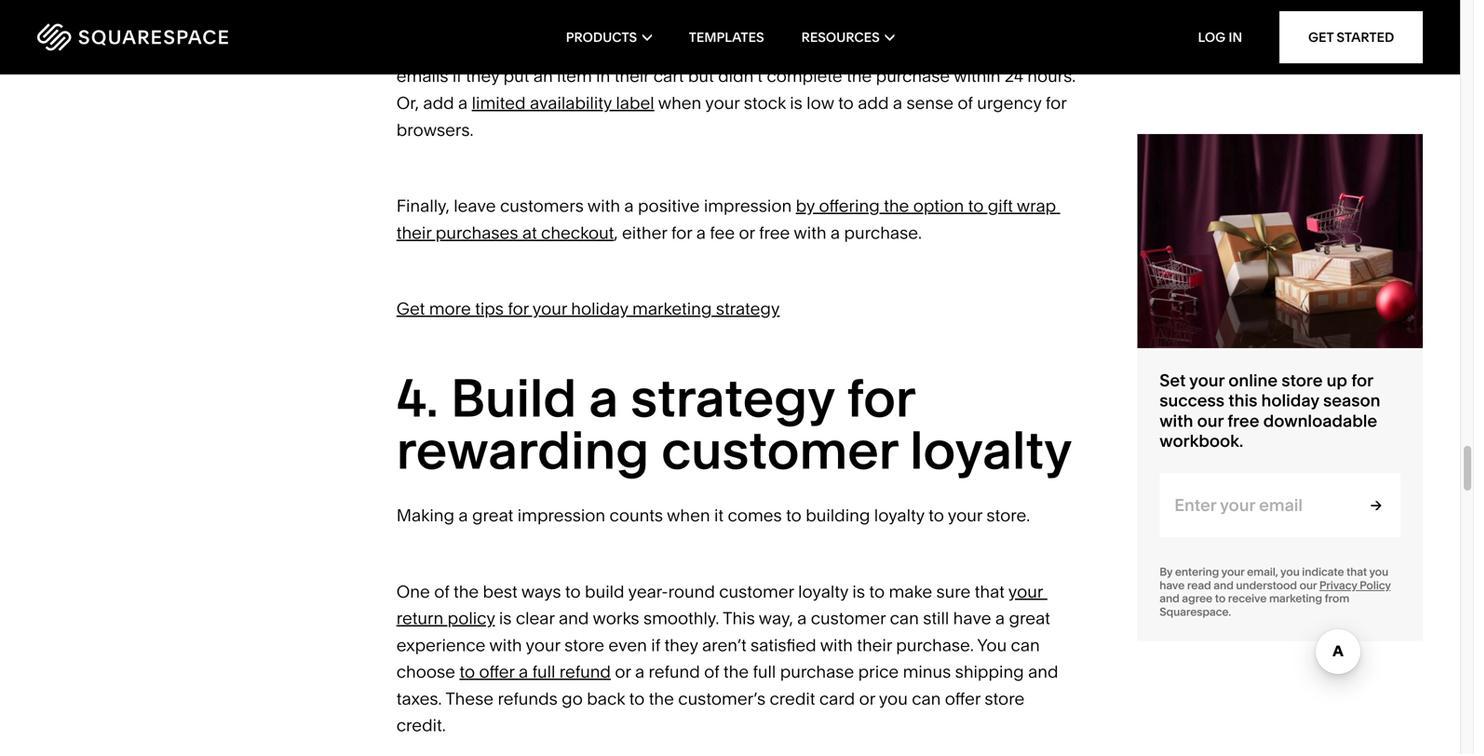 Task type: locate. For each thing, give the bounding box(es) containing it.
a inside 4. build a strategy for rewarding customer loyalty
[[589, 366, 619, 430]]

1 refund from the left
[[560, 662, 611, 682]]

free right fee
[[759, 222, 790, 243]]

0 vertical spatial great
[[472, 505, 514, 526]]

can right "you"
[[1011, 635, 1040, 656]]

entering
[[1175, 565, 1219, 579]]

2 add from the left
[[858, 93, 889, 113]]

add right low
[[858, 93, 889, 113]]

None submit
[[1343, 474, 1401, 538]]

can inside some website tools can also help you turn browsing shoppers into customers. turn on the abandoned cart recovery
[[555, 12, 584, 33]]

have down sure
[[953, 608, 992, 629]]

1 horizontal spatial store
[[985, 689, 1025, 709]]

the down automatically
[[847, 66, 872, 86]]

holiday
[[571, 299, 628, 319], [1262, 390, 1320, 411]]

0 vertical spatial offer
[[479, 662, 515, 682]]

can inside or a refund of the full purchase price minus shipping and taxes. these refunds go back to the customer's credit card or you can offer store credit.
[[912, 689, 941, 709]]

purchase. down offering at the right top of the page
[[844, 222, 922, 243]]

loyalty
[[910, 418, 1072, 482], [874, 505, 925, 526], [798, 581, 849, 602]]

1 vertical spatial purchase
[[780, 662, 854, 682]]

0 vertical spatial free
[[759, 222, 790, 243]]

store inside or a refund of the full purchase price minus shipping and taxes. these refunds go back to the customer's credit card or you can offer store credit.
[[985, 689, 1025, 709]]

availability
[[530, 93, 612, 113]]

turn
[[1014, 12, 1048, 33]]

1 vertical spatial of
[[434, 581, 450, 602]]

a up either
[[624, 196, 634, 216]]

1 horizontal spatial our
[[1300, 579, 1317, 592]]

can up recovery
[[555, 12, 584, 33]]

the inside feature so that customers automatically get reminder emails if they put an item in their cart but didn't complete the purchase within 24 hours. or, add a
[[847, 66, 872, 86]]

1 horizontal spatial that
[[975, 581, 1005, 602]]

gift
[[988, 196, 1013, 216]]

purchase
[[876, 66, 950, 86], [780, 662, 854, 682]]

products
[[566, 29, 637, 45]]

24
[[1005, 66, 1024, 86]]

0 vertical spatial purchase
[[876, 66, 950, 86]]

purchases
[[436, 222, 518, 243]]

0 vertical spatial marketing
[[632, 299, 712, 319]]

refund inside or a refund of the full purchase price minus shipping and taxes. these refunds go back to the customer's credit card or you can offer store credit.
[[649, 662, 700, 682]]

if right the even
[[651, 635, 660, 656]]

of right the one
[[434, 581, 450, 602]]

email,
[[1247, 565, 1279, 579]]

0 horizontal spatial free
[[759, 222, 790, 243]]

customer
[[662, 418, 898, 482], [719, 581, 794, 602], [811, 608, 886, 629]]

add up browsers.
[[423, 93, 454, 113]]

with
[[588, 196, 620, 216], [794, 222, 827, 243], [1160, 411, 1194, 431], [489, 635, 522, 656], [820, 635, 853, 656]]

to
[[838, 93, 854, 113], [968, 196, 984, 216], [786, 505, 802, 526], [929, 505, 944, 526], [565, 581, 581, 602], [869, 581, 885, 602], [1215, 592, 1226, 606], [460, 662, 475, 682], [629, 689, 645, 709]]

to inside or a refund of the full purchase price minus shipping and taxes. these refunds go back to the customer's credit card or you can offer store credit.
[[629, 689, 645, 709]]

2 horizontal spatial or
[[859, 689, 875, 709]]

a up refunds
[[519, 662, 528, 682]]

loyalty right building
[[874, 505, 925, 526]]

1 vertical spatial cart
[[654, 66, 684, 86]]

1 vertical spatial loyalty
[[874, 505, 925, 526]]

and right clear
[[559, 608, 589, 629]]

our left this
[[1197, 411, 1224, 431]]

the up policy
[[454, 581, 479, 602]]

marketing down either
[[632, 299, 712, 319]]

customers.
[[923, 12, 1010, 33]]

0 vertical spatial that
[[712, 39, 742, 60]]

when left it on the left bottom
[[667, 505, 710, 526]]

up
[[1327, 370, 1348, 391]]

0 vertical spatial get
[[1309, 29, 1334, 45]]

they inside 'is clear and works smoothly. this way, a customer can still have a great experience with your store even if they aren't satisfied with their purchase. you can choose'
[[665, 635, 698, 656]]

your right tips
[[533, 299, 567, 319]]

0 horizontal spatial have
[[953, 608, 992, 629]]

have inside by entering your email, you indicate that you have read and understood our
[[1160, 579, 1185, 592]]

ways
[[521, 581, 561, 602]]

if
[[453, 66, 462, 86], [651, 635, 660, 656]]

if down abandoned
[[453, 66, 462, 86]]

customers up 'complete'
[[746, 39, 830, 60]]

a left limited
[[458, 93, 468, 113]]

you inside some website tools can also help you turn browsing shoppers into customers. turn on the abandoned cart recovery
[[664, 12, 693, 33]]

counts
[[610, 505, 663, 526]]

their up label
[[614, 66, 650, 86]]

a left fee
[[696, 222, 706, 243]]

your
[[705, 93, 740, 113], [533, 299, 567, 319], [1190, 370, 1225, 391], [948, 505, 983, 526], [1222, 565, 1245, 579], [1009, 581, 1044, 602], [526, 635, 560, 656]]

to right low
[[838, 93, 854, 113]]

full down satisfied
[[753, 662, 776, 682]]

customers inside feature so that customers automatically get reminder emails if they put an item in their cart but didn't complete the purchase within 24 hours. or, add a
[[746, 39, 830, 60]]

1 horizontal spatial customers
[[746, 39, 830, 60]]

great inside 'is clear and works smoothly. this way, a customer can still have a great experience with your store even if they aren't satisfied with their purchase. you can choose'
[[1009, 608, 1051, 629]]

store inside 'is clear and works smoothly. this way, a customer can still have a great experience with your store even if they aren't satisfied with their purchase. you can choose'
[[565, 635, 605, 656]]

your left store.
[[948, 505, 983, 526]]

0 vertical spatial our
[[1197, 411, 1224, 431]]

purchase inside feature so that customers automatically get reminder emails if they put an item in their cart but didn't complete the purchase within 24 hours. or, add a
[[876, 66, 950, 86]]

get for get started
[[1309, 29, 1334, 45]]

and inside 'is clear and works smoothly. this way, a customer can still have a great experience with your store even if they aren't satisfied with their purchase. you can choose'
[[559, 608, 589, 629]]

with down by
[[794, 222, 827, 243]]

and right shipping
[[1028, 662, 1059, 682]]

for inside 4. build a strategy for rewarding customer loyalty
[[847, 366, 915, 430]]

their inside feature so that customers automatically get reminder emails if they put an item in their cart but didn't complete the purchase within 24 hours. or, add a
[[614, 66, 650, 86]]

0 vertical spatial store
[[1282, 370, 1323, 391]]

that right so
[[712, 39, 742, 60]]

1 horizontal spatial purchase
[[876, 66, 950, 86]]

customers up at
[[500, 196, 584, 216]]

0 horizontal spatial cart
[[522, 39, 552, 60]]

or right fee
[[739, 222, 755, 243]]

to up these
[[460, 662, 475, 682]]

1 horizontal spatial cart
[[654, 66, 684, 86]]

1 horizontal spatial offer
[[945, 689, 981, 709]]

still
[[923, 608, 949, 629]]

add
[[423, 93, 454, 113], [858, 93, 889, 113]]

a inside when your stock is low to add a sense of urgency for browsers.
[[893, 93, 903, 113]]

year-
[[628, 581, 668, 602]]

2 full from the left
[[753, 662, 776, 682]]

0 vertical spatial purchase.
[[844, 222, 922, 243]]

0 vertical spatial customers
[[746, 39, 830, 60]]

2 vertical spatial or
[[859, 689, 875, 709]]

positive
[[638, 196, 700, 216]]

0 horizontal spatial great
[[472, 505, 514, 526]]

to right agree
[[1215, 592, 1226, 606]]

when
[[658, 93, 702, 113], [667, 505, 710, 526]]

understood
[[1236, 579, 1297, 592]]

free down online
[[1228, 411, 1260, 431]]

your inside when your stock is low to add a sense of urgency for browsers.
[[705, 93, 740, 113]]

card
[[820, 689, 855, 709]]

1 vertical spatial have
[[953, 608, 992, 629]]

with down set
[[1160, 411, 1194, 431]]

1 add from the left
[[423, 93, 454, 113]]

customer up this on the bottom of page
[[719, 581, 794, 602]]

0 horizontal spatial marketing
[[632, 299, 712, 319]]

1 vertical spatial they
[[665, 635, 698, 656]]

and right read
[[1214, 579, 1234, 592]]

and inside or a refund of the full purchase price minus shipping and taxes. these refunds go back to the customer's credit card or you can offer store credit.
[[1028, 662, 1059, 682]]

that up from
[[1347, 565, 1367, 579]]

to inside when your stock is low to add a sense of urgency for browsers.
[[838, 93, 854, 113]]

but
[[688, 66, 714, 86]]

2 vertical spatial customer
[[811, 608, 886, 629]]

2 horizontal spatial of
[[958, 93, 973, 113]]

offer down shipping
[[945, 689, 981, 709]]

1 horizontal spatial get
[[1309, 29, 1334, 45]]

1 horizontal spatial is
[[790, 93, 803, 113]]

that inside by entering your email, you indicate that you have read and understood our
[[1347, 565, 1367, 579]]

of down within
[[958, 93, 973, 113]]

you down the price
[[879, 689, 908, 709]]

1 horizontal spatial their
[[614, 66, 650, 86]]

resources
[[802, 29, 880, 45]]

the down some
[[397, 39, 422, 60]]

your right sure
[[1009, 581, 1044, 602]]

our
[[1197, 411, 1224, 431], [1300, 579, 1317, 592]]

marketing for strategy
[[632, 299, 712, 319]]

1 vertical spatial our
[[1300, 579, 1317, 592]]

the
[[397, 39, 422, 60], [847, 66, 872, 86], [884, 196, 909, 216], [454, 581, 479, 602], [724, 662, 749, 682], [649, 689, 674, 709]]

2 horizontal spatial that
[[1347, 565, 1367, 579]]

1 horizontal spatial if
[[651, 635, 660, 656]]

strategy
[[716, 299, 780, 319], [631, 366, 835, 430]]

an
[[534, 66, 553, 86]]

Enter your email email field
[[1160, 474, 1343, 538]]

0 horizontal spatial that
[[712, 39, 742, 60]]

refund up go
[[560, 662, 611, 682]]

1 vertical spatial free
[[1228, 411, 1260, 431]]

to right 'comes'
[[786, 505, 802, 526]]

can
[[555, 12, 584, 33], [890, 608, 919, 629], [1011, 635, 1040, 656], [912, 689, 941, 709]]

0 vertical spatial their
[[614, 66, 650, 86]]

a
[[458, 93, 468, 113], [893, 93, 903, 113], [624, 196, 634, 216], [696, 222, 706, 243], [831, 222, 840, 243], [589, 366, 619, 430], [459, 505, 468, 526], [797, 608, 807, 629], [996, 608, 1005, 629], [519, 662, 528, 682], [635, 662, 645, 682]]

0 horizontal spatial if
[[453, 66, 462, 86]]

your down clear
[[526, 635, 560, 656]]

privacy policy link
[[1320, 579, 1391, 592]]

online
[[1229, 370, 1278, 391]]

holiday down the ","
[[571, 299, 628, 319]]

marketing inside privacy policy and agree         to receive marketing from squarespace.
[[1270, 592, 1323, 606]]

loyalty up store.
[[910, 418, 1072, 482]]

1 horizontal spatial marketing
[[1270, 592, 1323, 606]]

2 vertical spatial store
[[985, 689, 1025, 709]]

1 horizontal spatial have
[[1160, 579, 1185, 592]]

you up so
[[664, 12, 693, 33]]

store left up in the right of the page
[[1282, 370, 1323, 391]]

1 vertical spatial strategy
[[631, 366, 835, 430]]

1 vertical spatial marketing
[[1270, 592, 1323, 606]]

great right making
[[472, 505, 514, 526]]

reminder
[[973, 39, 1045, 60]]

their down finally,
[[397, 222, 432, 243]]

make
[[889, 581, 932, 602]]

2 vertical spatial that
[[975, 581, 1005, 602]]

to left "gift"
[[968, 196, 984, 216]]

0 vertical spatial loyalty
[[910, 418, 1072, 482]]

or down the even
[[615, 662, 631, 682]]

full inside or a refund of the full purchase price minus shipping and taxes. these refunds go back to the customer's credit card or you can offer store credit.
[[753, 662, 776, 682]]

the right back
[[649, 689, 674, 709]]

0 horizontal spatial our
[[1197, 411, 1224, 431]]

that right sure
[[975, 581, 1005, 602]]

store
[[1282, 370, 1323, 391], [565, 635, 605, 656], [985, 689, 1025, 709]]

round
[[668, 581, 715, 602]]

refund
[[560, 662, 611, 682], [649, 662, 700, 682]]

a inside or a refund of the full purchase price minus shipping and taxes. these refunds go back to the customer's credit card or you can offer store credit.
[[635, 662, 645, 682]]

when down but
[[658, 93, 702, 113]]

0 vertical spatial holiday
[[571, 299, 628, 319]]

with right satisfied
[[820, 635, 853, 656]]

tips
[[475, 299, 504, 319]]

marketing for from
[[1270, 592, 1323, 606]]

2 vertical spatial loyalty
[[798, 581, 849, 602]]

0 vertical spatial customer
[[662, 418, 898, 482]]

is left low
[[790, 93, 803, 113]]

0 vertical spatial of
[[958, 93, 973, 113]]

offering
[[819, 196, 880, 216]]

receive
[[1228, 592, 1267, 606]]

cart down 'tools'
[[522, 39, 552, 60]]

1 horizontal spatial holiday
[[1262, 390, 1320, 411]]

help
[[625, 12, 660, 33]]

1 vertical spatial great
[[1009, 608, 1051, 629]]

1 vertical spatial customer
[[719, 581, 794, 602]]

marketing
[[632, 299, 712, 319], [1270, 592, 1323, 606]]

free inside set your online store up for success this holiday season with our free downloadable workbook.
[[1228, 411, 1260, 431]]

1 vertical spatial is
[[853, 581, 865, 602]]

0 vertical spatial have
[[1160, 579, 1185, 592]]

fee
[[710, 222, 735, 243]]

1 vertical spatial if
[[651, 635, 660, 656]]

your down didn't
[[705, 93, 740, 113]]

full
[[532, 662, 556, 682], [753, 662, 776, 682]]

our inside by entering your email, you indicate that you have read and understood our
[[1300, 579, 1317, 592]]

with up to offer a full refund link
[[489, 635, 522, 656]]

your right set
[[1190, 370, 1225, 391]]

complete
[[767, 66, 843, 86]]

and
[[1214, 579, 1234, 592], [1160, 592, 1180, 606], [559, 608, 589, 629], [1028, 662, 1059, 682]]

0 vertical spatial if
[[453, 66, 462, 86]]

get left started
[[1309, 29, 1334, 45]]

1 horizontal spatial they
[[665, 635, 698, 656]]

0 horizontal spatial customers
[[500, 196, 584, 216]]

get
[[943, 39, 969, 60]]

marketing down indicate
[[1270, 592, 1323, 606]]

0 horizontal spatial purchase
[[780, 662, 854, 682]]

free
[[759, 222, 790, 243], [1228, 411, 1260, 431]]

of inside or a refund of the full purchase price minus shipping and taxes. these refunds go back to the customer's credit card or you can offer store credit.
[[704, 662, 720, 682]]

1 vertical spatial that
[[1347, 565, 1367, 579]]

and down 'by'
[[1160, 592, 1180, 606]]

is inside when your stock is low to add a sense of urgency for browsers.
[[790, 93, 803, 113]]

4. build a strategy for rewarding customer loyalty
[[397, 366, 1072, 482]]

they down abandoned
[[466, 66, 499, 86]]

that
[[712, 39, 742, 60], [1347, 565, 1367, 579], [975, 581, 1005, 602]]

loyalty up satisfied
[[798, 581, 849, 602]]

of up customer's
[[704, 662, 720, 682]]

is down best
[[499, 608, 512, 629]]

1 vertical spatial their
[[397, 222, 432, 243]]

offer inside or a refund of the full purchase price minus shipping and taxes. these refunds go back to the customer's credit card or you can offer store credit.
[[945, 689, 981, 709]]

1 horizontal spatial great
[[1009, 608, 1051, 629]]

0 horizontal spatial they
[[466, 66, 499, 86]]

cart down the 'feature'
[[654, 66, 684, 86]]

1 vertical spatial impression
[[518, 505, 606, 526]]

purchase up sense
[[876, 66, 950, 86]]

offer up these
[[479, 662, 515, 682]]

0 vertical spatial impression
[[704, 196, 792, 216]]

products button
[[566, 0, 652, 75]]

1 vertical spatial store
[[565, 635, 605, 656]]

2 horizontal spatial their
[[857, 635, 892, 656]]

1 horizontal spatial add
[[858, 93, 889, 113]]

holiday right this
[[1262, 390, 1320, 411]]

or down the price
[[859, 689, 875, 709]]

2 vertical spatial of
[[704, 662, 720, 682]]

limited
[[472, 93, 526, 113]]

to offer a full refund
[[460, 662, 611, 682]]

1 horizontal spatial full
[[753, 662, 776, 682]]

0 horizontal spatial full
[[532, 662, 556, 682]]

if inside feature so that customers automatically get reminder emails if they put an item in their cart but didn't complete the purchase within 24 hours. or, add a
[[453, 66, 462, 86]]

making a great impression counts when it comes to building loyalty to your store.
[[397, 505, 1034, 526]]

stock
[[744, 93, 786, 113]]

squarespace logo image
[[37, 23, 228, 51]]

0 vertical spatial cart
[[522, 39, 552, 60]]

store down shipping
[[985, 689, 1025, 709]]

even
[[609, 635, 647, 656]]

2 refund from the left
[[649, 662, 700, 682]]

impression up the , either for a fee or free with a purchase.
[[704, 196, 792, 216]]

privacy policy and agree         to receive marketing from squarespace.
[[1160, 579, 1391, 619]]

1 vertical spatial purchase.
[[896, 635, 974, 656]]

by
[[1160, 565, 1173, 579]]

you
[[978, 635, 1007, 656]]

purchase up the card
[[780, 662, 854, 682]]

is left make
[[853, 581, 865, 602]]

they down "smoothly." at left
[[665, 635, 698, 656]]

1 horizontal spatial free
[[1228, 411, 1260, 431]]

customer up 'comes'
[[662, 418, 898, 482]]

1 vertical spatial holiday
[[1262, 390, 1320, 411]]

satisfied
[[751, 635, 817, 656]]

0 horizontal spatial of
[[434, 581, 450, 602]]

0 horizontal spatial get
[[397, 299, 425, 319]]

1 horizontal spatial of
[[704, 662, 720, 682]]

full up refunds
[[532, 662, 556, 682]]

comes
[[728, 505, 782, 526]]

is inside 'is clear and works smoothly. this way, a customer can still have a great experience with your store even if they aren't satisfied with their purchase. you can choose'
[[499, 608, 512, 629]]

customer up the price
[[811, 608, 886, 629]]

0 vertical spatial is
[[790, 93, 803, 113]]

you
[[664, 12, 693, 33], [1281, 565, 1300, 579], [1370, 565, 1389, 579], [879, 689, 908, 709]]

our left "privacy"
[[1300, 579, 1317, 592]]

can down minus
[[912, 689, 941, 709]]

0 horizontal spatial add
[[423, 93, 454, 113]]

have inside 'is clear and works smoothly. this way, a customer can still have a great experience with your store even if they aren't satisfied with their purchase. you can choose'
[[953, 608, 992, 629]]

0 horizontal spatial their
[[397, 222, 432, 243]]

2 vertical spatial their
[[857, 635, 892, 656]]

to right back
[[629, 689, 645, 709]]

have
[[1160, 579, 1185, 592], [953, 608, 992, 629]]

a left sense
[[893, 93, 903, 113]]

great up shipping
[[1009, 608, 1051, 629]]

a right build
[[589, 366, 619, 430]]

go
[[562, 689, 583, 709]]

in
[[596, 66, 610, 86]]

to inside privacy policy and agree         to receive marketing from squarespace.
[[1215, 592, 1226, 606]]

1 horizontal spatial refund
[[649, 662, 700, 682]]

1 vertical spatial get
[[397, 299, 425, 319]]

store down works
[[565, 635, 605, 656]]

downloadable
[[1264, 411, 1378, 431]]

that inside feature so that customers automatically get reminder emails if they put an item in their cart but didn't complete the purchase within 24 hours. or, add a
[[712, 39, 742, 60]]

recovery
[[556, 39, 625, 60]]

one of the best ways to build year-round customer loyalty is to make sure that
[[397, 581, 1009, 602]]

get left more
[[397, 299, 425, 319]]

more
[[429, 299, 471, 319]]

a down the even
[[635, 662, 645, 682]]

0 vertical spatial when
[[658, 93, 702, 113]]

1 vertical spatial customers
[[500, 196, 584, 216]]

0 horizontal spatial refund
[[560, 662, 611, 682]]

1 vertical spatial offer
[[945, 689, 981, 709]]

impression left counts
[[518, 505, 606, 526]]

with up the ","
[[588, 196, 620, 216]]

0 horizontal spatial is
[[499, 608, 512, 629]]



Task type: describe. For each thing, give the bounding box(es) containing it.
store.
[[987, 505, 1030, 526]]

a right making
[[459, 505, 468, 526]]

log
[[1198, 29, 1226, 45]]

limited availability label
[[472, 93, 655, 113]]

emails
[[397, 66, 448, 86]]

loyalty for make
[[798, 581, 849, 602]]

policy
[[448, 608, 495, 629]]

squarespace.
[[1160, 606, 1232, 619]]

label
[[616, 93, 655, 113]]

season
[[1324, 390, 1381, 411]]

on
[[1052, 12, 1072, 33]]

, either for a fee or free with a purchase.
[[614, 222, 922, 243]]

or,
[[397, 93, 419, 113]]

loyalty for store.
[[874, 505, 925, 526]]

these
[[446, 689, 494, 709]]

shipping
[[955, 662, 1024, 682]]

return
[[397, 608, 444, 629]]

your inside your return policy
[[1009, 581, 1044, 602]]

started
[[1337, 29, 1395, 45]]

,
[[614, 222, 618, 243]]

for inside set your online store up for success this holiday season with our free downloadable workbook.
[[1352, 370, 1374, 391]]

get more tips for your holiday marketing strategy
[[397, 299, 780, 319]]

purchase. inside 'is clear and works smoothly. this way, a customer can still have a great experience with your store even if they aren't satisfied with their purchase. you can choose'
[[896, 635, 974, 656]]

success
[[1160, 390, 1225, 411]]

they inside feature so that customers automatically get reminder emails if they put an item in their cart but didn't complete the purchase within 24 hours. or, add a
[[466, 66, 499, 86]]

experience
[[397, 635, 486, 656]]

a right way,
[[797, 608, 807, 629]]

resources button
[[802, 0, 894, 75]]

one
[[397, 581, 430, 602]]

tools
[[513, 12, 551, 33]]

your return policy
[[397, 581, 1048, 629]]

and inside by entering your email, you indicate that you have read and understood our
[[1214, 579, 1234, 592]]

some website tools can also help you turn browsing shoppers into customers. turn on the abandoned cart recovery
[[397, 12, 1076, 60]]

by
[[796, 196, 815, 216]]

when your stock is low to add a sense of urgency for browsers.
[[397, 93, 1071, 140]]

to left build
[[565, 581, 581, 602]]

checkout
[[541, 222, 614, 243]]

your inside set your online store up for success this holiday season with our free downloadable workbook.
[[1190, 370, 1225, 391]]

to left store.
[[929, 505, 944, 526]]

0 horizontal spatial holiday
[[571, 299, 628, 319]]

by offering the option to gift wrap their purchases at checkout link
[[397, 196, 1061, 243]]

the abandoned cart recovery link
[[397, 39, 625, 60]]

customer's
[[678, 689, 766, 709]]

or a refund of the full purchase price minus shipping and taxes. these refunds go back to the customer's credit card or you can offer store credit.
[[397, 662, 1063, 736]]

privacy
[[1320, 579, 1358, 592]]

in
[[1229, 29, 1243, 45]]

can down make
[[890, 608, 919, 629]]

strategy inside 4. build a strategy for rewarding customer loyalty
[[631, 366, 835, 430]]

it
[[714, 505, 724, 526]]

wrap
[[1017, 196, 1056, 216]]

of inside when your stock is low to add a sense of urgency for browsers.
[[958, 93, 973, 113]]

1 horizontal spatial impression
[[704, 196, 792, 216]]

is clear and works smoothly. this way, a customer can still have a great experience with your store even if they aren't satisfied with their purchase. you can choose
[[397, 608, 1055, 682]]

way,
[[759, 608, 793, 629]]

the down aren't
[[724, 662, 749, 682]]

to left make
[[869, 581, 885, 602]]

policy
[[1360, 579, 1391, 592]]

1 vertical spatial when
[[667, 505, 710, 526]]

your inside by entering your email, you indicate that you have read and understood our
[[1222, 565, 1245, 579]]

4.
[[397, 366, 439, 430]]

1 full from the left
[[532, 662, 556, 682]]

credit
[[770, 689, 815, 709]]

and inside privacy policy and agree         to receive marketing from squarespace.
[[1160, 592, 1180, 606]]

making
[[397, 505, 455, 526]]

build
[[585, 581, 625, 602]]

cart inside feature so that customers automatically get reminder emails if they put an item in their cart but didn't complete the purchase within 24 hours. or, add a
[[654, 66, 684, 86]]

customer inside 'is clear and works smoothly. this way, a customer can still have a great experience with your store even if they aren't satisfied with their purchase. you can choose'
[[811, 608, 886, 629]]

some
[[397, 12, 443, 33]]

option
[[913, 196, 964, 216]]

your inside 'is clear and works smoothly. this way, a customer can still have a great experience with your store even if they aren't satisfied with their purchase. you can choose'
[[526, 635, 560, 656]]

sure
[[937, 581, 971, 602]]

get more tips for your holiday marketing strategy link
[[397, 299, 780, 319]]

1 horizontal spatial or
[[739, 222, 755, 243]]

log             in link
[[1198, 29, 1243, 45]]

your return policy link
[[397, 581, 1048, 629]]

0 horizontal spatial or
[[615, 662, 631, 682]]

automatically
[[834, 39, 939, 60]]

back
[[587, 689, 625, 709]]

urgency
[[977, 93, 1042, 113]]

0 horizontal spatial impression
[[518, 505, 606, 526]]

add inside when your stock is low to add a sense of urgency for browsers.
[[858, 93, 889, 113]]

limited availability label link
[[472, 93, 655, 113]]

for inside when your stock is low to add a sense of urgency for browsers.
[[1046, 93, 1067, 113]]

minus
[[903, 662, 951, 682]]

finally, leave customers with a positive impression
[[397, 196, 796, 216]]

didn't
[[718, 66, 763, 86]]

set your online store up for success this holiday season with our free downloadable workbook.
[[1160, 370, 1381, 451]]

their inside 'is clear and works smoothly. this way, a customer can still have a great experience with your store even if they aren't satisfied with their purchase. you can choose'
[[857, 635, 892, 656]]

loyalty inside 4. build a strategy for rewarding customer loyalty
[[910, 418, 1072, 482]]

with inside set your online store up for success this holiday season with our free downloadable workbook.
[[1160, 411, 1194, 431]]

our inside set your online store up for success this holiday season with our free downloadable workbook.
[[1197, 411, 1224, 431]]

you right "privacy"
[[1370, 565, 1389, 579]]

templates
[[689, 29, 764, 45]]

a up "you"
[[996, 608, 1005, 629]]

refunds
[[498, 689, 558, 709]]

hours.
[[1028, 66, 1076, 86]]

purchase inside or a refund of the full purchase price minus shipping and taxes. these refunds go back to the customer's credit card or you can offer store credit.
[[780, 662, 854, 682]]

feature
[[629, 39, 685, 60]]

clear
[[516, 608, 555, 629]]

customer inside 4. build a strategy for rewarding customer loyalty
[[662, 418, 898, 482]]

a down offering at the right top of the page
[[831, 222, 840, 243]]

choose
[[397, 662, 455, 682]]

taxes.
[[397, 689, 442, 709]]

a inside feature so that customers automatically get reminder emails if they put an item in their cart but didn't complete the purchase within 24 hours. or, add a
[[458, 93, 468, 113]]

holiday inside set your online store up for success this holiday season with our free downloadable workbook.
[[1262, 390, 1320, 411]]

turn
[[697, 12, 728, 33]]

read
[[1187, 579, 1211, 592]]

get for get more tips for your holiday marketing strategy
[[397, 299, 425, 319]]

0 horizontal spatial offer
[[479, 662, 515, 682]]

sense
[[907, 93, 954, 113]]

the inside by offering the option to gift wrap their purchases at checkout
[[884, 196, 909, 216]]

templates link
[[689, 0, 764, 75]]

if inside 'is clear and works smoothly. this way, a customer can still have a great experience with your store even if they aren't satisfied with their purchase. you can choose'
[[651, 635, 660, 656]]

aren't
[[702, 635, 747, 656]]

works
[[593, 608, 640, 629]]

at
[[522, 222, 537, 243]]

cart inside some website tools can also help you turn browsing shoppers into customers. turn on the abandoned cart recovery
[[522, 39, 552, 60]]

leave
[[454, 196, 496, 216]]

price
[[858, 662, 899, 682]]

also
[[589, 12, 621, 33]]

browsing
[[732, 12, 806, 33]]

add inside feature so that customers automatically get reminder emails if they put an item in their cart but didn't complete the purchase within 24 hours. or, add a
[[423, 93, 454, 113]]

you right email,
[[1281, 565, 1300, 579]]

to offer a full refund link
[[460, 662, 611, 682]]

when inside when your stock is low to add a sense of urgency for browsers.
[[658, 93, 702, 113]]

by offering the option to gift wrap their purchases at checkout
[[397, 196, 1061, 243]]

their inside by offering the option to gift wrap their purchases at checkout
[[397, 222, 432, 243]]

store inside set your online store up for success this holiday season with our free downloadable workbook.
[[1282, 370, 1323, 391]]

0 vertical spatial strategy
[[716, 299, 780, 319]]

this
[[723, 608, 755, 629]]

the inside some website tools can also help you turn browsing shoppers into customers. turn on the abandoned cart recovery
[[397, 39, 422, 60]]

you inside or a refund of the full purchase price minus shipping and taxes. these refunds go back to the customer's credit card or you can offer store credit.
[[879, 689, 908, 709]]

to inside by offering the option to gift wrap their purchases at checkout
[[968, 196, 984, 216]]

item
[[557, 66, 592, 86]]

best
[[483, 581, 518, 602]]



Task type: vqa. For each thing, say whether or not it's contained in the screenshot.
left the marketing
yes



